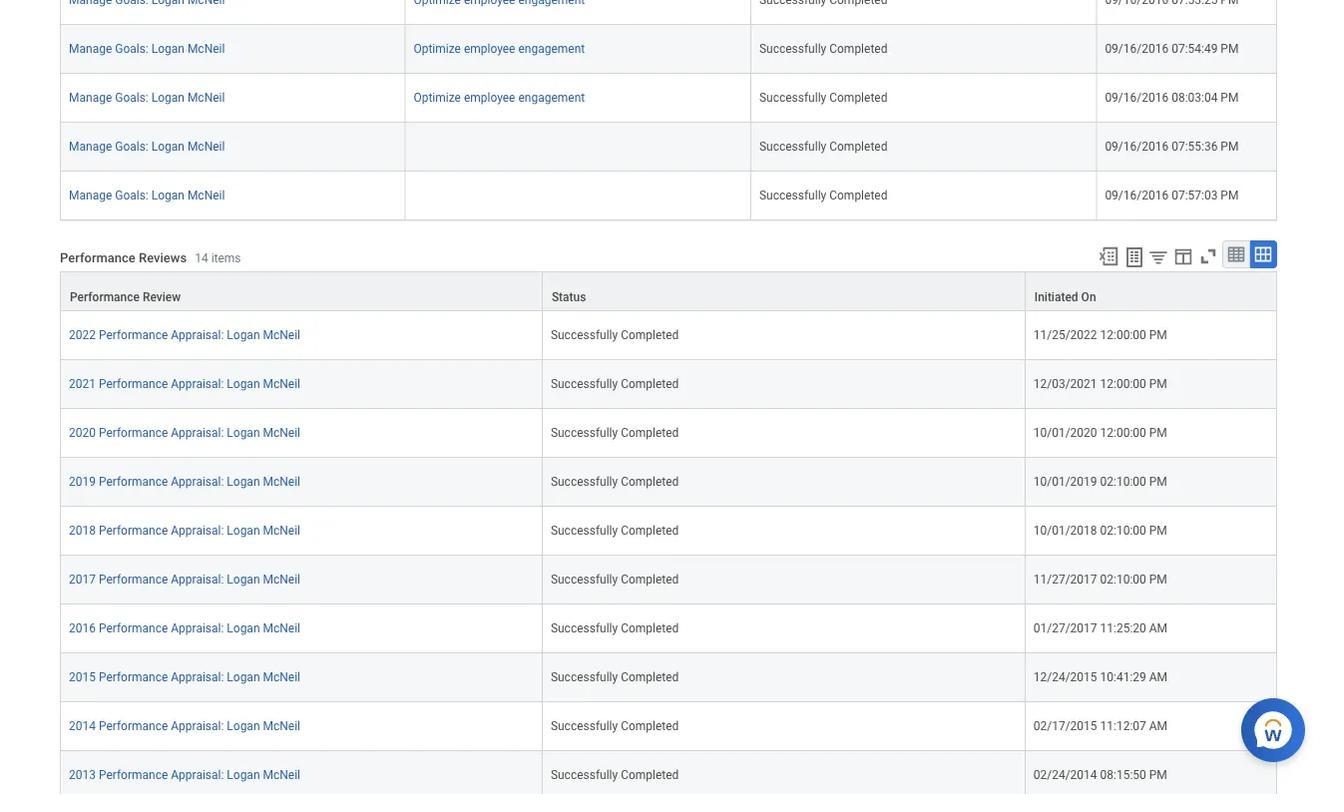 Task type: describe. For each thing, give the bounding box(es) containing it.
2016
[[69, 622, 96, 636]]

appraisal: for 2016
[[171, 622, 224, 636]]

2013
[[69, 769, 96, 783]]

logan for 2020 performance appraisal: logan mcneil
[[227, 426, 260, 440]]

row containing 2022 performance appraisal: logan mcneil
[[60, 311, 1278, 360]]

2013 performance appraisal: logan mcneil link
[[69, 765, 300, 783]]

10/01/2018
[[1034, 524, 1098, 538]]

10/01/2019
[[1034, 475, 1098, 489]]

goals: for 09/16/2016 07:57:03 pm
[[115, 189, 148, 203]]

status button
[[543, 272, 1025, 310]]

08:03:04
[[1172, 91, 1218, 105]]

row containing 2018 performance appraisal: logan mcneil
[[60, 507, 1278, 556]]

mcneil for 2019 performance appraisal: logan mcneil
[[263, 475, 300, 489]]

performance for 2016
[[99, 622, 168, 636]]

2017 performance appraisal: logan mcneil
[[69, 573, 300, 587]]

pm for 09/16/2016 07:55:36 pm
[[1221, 140, 1239, 154]]

manage for 09/16/2016 07:54:49 pm
[[69, 42, 112, 56]]

select to filter grid data image
[[1148, 246, 1170, 267]]

performance review button
[[61, 272, 542, 310]]

12:00:00 for 12/03/2021
[[1101, 377, 1147, 391]]

goals: for 09/16/2016 08:03:04 pm
[[115, 91, 148, 105]]

fullscreen image
[[1198, 245, 1220, 267]]

mcneil for 2021 performance appraisal: logan mcneil
[[263, 377, 300, 391]]

appraisal: for 2013
[[171, 769, 224, 783]]

2022 performance appraisal: logan mcneil link
[[69, 324, 300, 342]]

row containing 2020 performance appraisal: logan mcneil
[[60, 409, 1278, 458]]

09/16/2016 for 09/16/2016 07:55:36 pm
[[1105, 140, 1169, 154]]

mcneil for 2016 performance appraisal: logan mcneil
[[263, 622, 300, 636]]

pm for 09/16/2016 08:03:04 pm
[[1221, 91, 1239, 105]]

10/01/2018 02:10:00 pm
[[1034, 524, 1168, 538]]

2015
[[69, 671, 96, 685]]

expand table image
[[1254, 244, 1274, 264]]

10:41:29
[[1101, 671, 1147, 685]]

2016 performance appraisal: logan mcneil link
[[69, 618, 300, 636]]

2021 performance appraisal: logan mcneil link
[[69, 373, 300, 391]]

row containing 2015 performance appraisal: logan mcneil
[[60, 654, 1278, 703]]

logan for 2017 performance appraisal: logan mcneil
[[227, 573, 260, 587]]

2016 performance appraisal: logan mcneil
[[69, 622, 300, 636]]

manage goals: logan mcneil link for 09/16/2016 07:54:49 pm
[[69, 38, 225, 56]]

09/16/2016 for 09/16/2016 08:03:04 pm
[[1105, 91, 1169, 105]]

01/27/2017 11:25:20 am
[[1034, 622, 1168, 636]]

07:57:03
[[1172, 189, 1218, 203]]

row containing 2013 performance appraisal: logan mcneil
[[60, 752, 1278, 795]]

08:15:50
[[1101, 769, 1147, 783]]

2019 performance appraisal: logan mcneil link
[[69, 471, 300, 489]]

4 row from the top
[[60, 123, 1278, 172]]

12/03/2021
[[1034, 377, 1098, 391]]

pm for 12/03/2021 12:00:00 pm
[[1150, 377, 1168, 391]]

logan for 2013 performance appraisal: logan mcneil
[[227, 769, 260, 783]]

performance reviews 14 items
[[60, 251, 241, 266]]

row containing 2021 performance appraisal: logan mcneil
[[60, 360, 1278, 409]]

am for 01/27/2017 11:25:20 am
[[1150, 622, 1168, 636]]

01/27/2017
[[1034, 622, 1098, 636]]

3 row from the top
[[60, 74, 1278, 123]]

11/27/2017 02:10:00 pm
[[1034, 573, 1168, 587]]

2021 performance appraisal: logan mcneil
[[69, 377, 300, 391]]

engagement for 09/16/2016 08:03:04 pm
[[519, 91, 585, 105]]

12/24/2015
[[1034, 671, 1098, 685]]

2020
[[69, 426, 96, 440]]

row containing 2019 performance appraisal: logan mcneil
[[60, 458, 1278, 507]]

pm for 09/16/2016 07:54:49 pm
[[1221, 42, 1239, 56]]

manage goals: logan mcneil for 09/16/2016 07:57:03 pm
[[69, 189, 225, 203]]

pm for 10/01/2020 12:00:00 pm
[[1150, 426, 1168, 440]]

2014 performance appraisal: logan mcneil link
[[69, 716, 300, 734]]

14
[[195, 252, 208, 266]]

export to worksheets image
[[1123, 245, 1147, 269]]

11/25/2022 12:00:00 pm
[[1034, 328, 1168, 342]]

manage goals: logan mcneil link for 09/16/2016 07:57:03 pm
[[69, 185, 225, 203]]

02:10:00 for 10/01/2018
[[1101, 524, 1147, 538]]

logan for 2021 performance appraisal: logan mcneil
[[227, 377, 260, 391]]

manage for 09/16/2016 08:03:04 pm
[[69, 91, 112, 105]]

appraisal: for 2019
[[171, 475, 224, 489]]

logan for 2015 performance appraisal: logan mcneil
[[227, 671, 260, 685]]

logan for 2019 performance appraisal: logan mcneil
[[227, 475, 260, 489]]

10/01/2020
[[1034, 426, 1098, 440]]

goals: for 09/16/2016 07:54:49 pm
[[115, 42, 148, 56]]

09/16/2016 08:03:04 pm
[[1105, 91, 1239, 105]]

09/16/2016 for 09/16/2016 07:57:03 pm
[[1105, 189, 1169, 203]]

pm for 02/24/2014 08:15:50 pm
[[1150, 769, 1168, 783]]

2013 performance appraisal: logan mcneil
[[69, 769, 300, 783]]

performance up 'performance review'
[[60, 251, 136, 266]]

pm for 09/16/2016 07:57:03 pm
[[1221, 189, 1239, 203]]

click to view/edit grid preferences image
[[1173, 245, 1195, 267]]

11/25/2022
[[1034, 328, 1098, 342]]

2015 performance appraisal: logan mcneil link
[[69, 667, 300, 685]]

initiated
[[1035, 290, 1079, 304]]

11:12:07
[[1101, 720, 1147, 734]]

manage goals: logan mcneil for 09/16/2016 07:55:36 pm
[[69, 140, 225, 154]]



Task type: vqa. For each thing, say whether or not it's contained in the screenshot.


Task type: locate. For each thing, give the bounding box(es) containing it.
2018 performance appraisal: logan mcneil link
[[69, 520, 300, 538]]

appraisal: inside 2016 performance appraisal: logan mcneil link
[[171, 622, 224, 636]]

logan inside 2016 performance appraisal: logan mcneil link
[[227, 622, 260, 636]]

pm for 10/01/2018 02:10:00 pm
[[1150, 524, 1168, 538]]

2 am from the top
[[1150, 671, 1168, 685]]

appraisal: inside 2013 performance appraisal: logan mcneil link
[[171, 769, 224, 783]]

5 appraisal: from the top
[[171, 524, 224, 538]]

engagement
[[519, 42, 585, 56], [519, 91, 585, 105]]

4 goals: from the top
[[115, 189, 148, 203]]

manage goals: logan mcneil link for 09/16/2016 08:03:04 pm
[[69, 87, 225, 105]]

09/16/2016 07:57:03 pm
[[1105, 189, 1239, 203]]

2018 performance appraisal: logan mcneil
[[69, 524, 300, 538]]

09/16/2016
[[1105, 42, 1169, 56], [1105, 91, 1169, 105], [1105, 140, 1169, 154], [1105, 189, 1169, 203]]

2 row from the top
[[60, 25, 1278, 74]]

performance right 2017 on the left
[[99, 573, 168, 587]]

15 row from the top
[[60, 703, 1278, 752]]

mcneil
[[188, 42, 225, 56], [188, 91, 225, 105], [188, 140, 225, 154], [188, 189, 225, 203], [263, 328, 300, 342], [263, 377, 300, 391], [263, 426, 300, 440], [263, 475, 300, 489], [263, 524, 300, 538], [263, 573, 300, 587], [263, 622, 300, 636], [263, 671, 300, 685], [263, 720, 300, 734], [263, 769, 300, 783]]

performance for 2020
[[99, 426, 168, 440]]

manage goals: logan mcneil
[[69, 42, 225, 56], [69, 91, 225, 105], [69, 140, 225, 154], [69, 189, 225, 203]]

07:55:36
[[1172, 140, 1218, 154]]

pm right the 08:15:50
[[1150, 769, 1168, 783]]

performance for 2019
[[99, 475, 168, 489]]

goals:
[[115, 42, 148, 56], [115, 91, 148, 105], [115, 140, 148, 154], [115, 189, 148, 203]]

performance for 2022
[[99, 328, 168, 342]]

3 am from the top
[[1150, 720, 1168, 734]]

successfully completed element
[[760, 0, 888, 7], [760, 38, 888, 56], [760, 87, 888, 105], [760, 136, 888, 154], [760, 185, 888, 203], [551, 324, 679, 342], [551, 373, 679, 391], [551, 422, 679, 440], [551, 471, 679, 489], [551, 520, 679, 538], [551, 569, 679, 587], [551, 618, 679, 636], [551, 667, 679, 685], [551, 716, 679, 734], [551, 765, 679, 783]]

logan inside 2020 performance appraisal: logan mcneil link
[[227, 426, 260, 440]]

1 02:10:00 from the top
[[1101, 475, 1147, 489]]

0 vertical spatial optimize employee engagement
[[414, 42, 585, 56]]

optimize employee engagement link
[[414, 38, 585, 56], [414, 87, 585, 105]]

6 row from the top
[[60, 271, 1278, 311]]

pm for 11/25/2022 12:00:00 pm
[[1150, 328, 1168, 342]]

3 09/16/2016 from the top
[[1105, 140, 1169, 154]]

appraisal: for 2015
[[171, 671, 224, 685]]

employee for 09/16/2016 07:54:49 pm
[[464, 42, 516, 56]]

appraisal: for 2022
[[171, 328, 224, 342]]

appraisal: up 2020 performance appraisal: logan mcneil link
[[171, 377, 224, 391]]

12:00:00 down the initiated on popup button at the right top of the page
[[1101, 328, 1147, 342]]

performance for 2013
[[99, 769, 168, 783]]

appraisal: down 2014 performance appraisal: logan mcneil
[[171, 769, 224, 783]]

3 appraisal: from the top
[[171, 426, 224, 440]]

mcneil for 2014 performance appraisal: logan mcneil
[[263, 720, 300, 734]]

09/16/2016 07:55:36 pm
[[1105, 140, 1239, 154]]

7 appraisal: from the top
[[171, 622, 224, 636]]

pm down the 10/01/2020 12:00:00 pm
[[1150, 475, 1168, 489]]

mcneil for 2022 performance appraisal: logan mcneil
[[263, 328, 300, 342]]

1 employee from the top
[[464, 42, 516, 56]]

optimize employee engagement link for 09/16/2016 07:54:49 pm
[[414, 38, 585, 56]]

manage goals: logan mcneil for 09/16/2016 08:03:04 pm
[[69, 91, 225, 105]]

1 cell from the top
[[406, 123, 752, 172]]

11:25:20
[[1101, 622, 1147, 636]]

02:10:00 down the 10/01/2020 12:00:00 pm
[[1101, 475, 1147, 489]]

02/24/2014 08:15:50 pm
[[1034, 769, 1168, 783]]

02:10:00 for 10/01/2019
[[1101, 475, 1147, 489]]

14 row from the top
[[60, 654, 1278, 703]]

2017 performance appraisal: logan mcneil link
[[69, 569, 300, 587]]

1 engagement from the top
[[519, 42, 585, 56]]

02:10:00 for 11/27/2017
[[1101, 573, 1147, 587]]

performance right 2013
[[99, 769, 168, 783]]

02:10:00
[[1101, 475, 1147, 489], [1101, 524, 1147, 538], [1101, 573, 1147, 587]]

logan inside 2021 performance appraisal: logan mcneil link
[[227, 377, 260, 391]]

performance right 2014
[[99, 720, 168, 734]]

performance right 2018
[[99, 524, 168, 538]]

2 goals: from the top
[[115, 91, 148, 105]]

0 vertical spatial optimize
[[414, 42, 461, 56]]

appraisal: inside 2021 performance appraisal: logan mcneil link
[[171, 377, 224, 391]]

12:00:00 up 10/01/2019 02:10:00 pm
[[1101, 426, 1147, 440]]

performance for 2021
[[99, 377, 168, 391]]

1 vertical spatial optimize
[[414, 91, 461, 105]]

performance for 2018
[[99, 524, 168, 538]]

1 vertical spatial engagement
[[519, 91, 585, 105]]

pm for 11/27/2017 02:10:00 pm
[[1150, 573, 1168, 587]]

1 vertical spatial optimize employee engagement link
[[414, 87, 585, 105]]

reviews
[[139, 251, 187, 266]]

4 manage goals: logan mcneil link from the top
[[69, 185, 225, 203]]

3 02:10:00 from the top
[[1101, 573, 1147, 587]]

optimize employee engagement link for 09/16/2016 08:03:04 pm
[[414, 87, 585, 105]]

on
[[1082, 290, 1097, 304]]

2015 performance appraisal: logan mcneil
[[69, 671, 300, 685]]

logan inside 2018 performance appraisal: logan mcneil link
[[227, 524, 260, 538]]

2 vertical spatial 02:10:00
[[1101, 573, 1147, 587]]

appraisal:
[[171, 328, 224, 342], [171, 377, 224, 391], [171, 426, 224, 440], [171, 475, 224, 489], [171, 524, 224, 538], [171, 573, 224, 587], [171, 622, 224, 636], [171, 671, 224, 685], [171, 720, 224, 734], [171, 769, 224, 783]]

performance down 'performance review'
[[99, 328, 168, 342]]

optimize for 09/16/2016 08:03:04 pm
[[414, 91, 461, 105]]

1 optimize employee engagement link from the top
[[414, 38, 585, 56]]

appraisal: for 2017
[[171, 573, 224, 587]]

optimize for 09/16/2016 07:54:49 pm
[[414, 42, 461, 56]]

0 vertical spatial optimize employee engagement link
[[414, 38, 585, 56]]

1 manage goals: logan mcneil from the top
[[69, 42, 225, 56]]

manage for 09/16/2016 07:55:36 pm
[[69, 140, 112, 154]]

initiated on button
[[1026, 272, 1277, 310]]

appraisal: up 2015 performance appraisal: logan mcneil link
[[171, 622, 224, 636]]

am right 11:12:07
[[1150, 720, 1168, 734]]

row containing performance review
[[60, 271, 1278, 311]]

07:54:49
[[1172, 42, 1218, 56]]

2022
[[69, 328, 96, 342]]

performance for 2015
[[99, 671, 168, 685]]

1 appraisal: from the top
[[171, 328, 224, 342]]

1 optimize employee engagement from the top
[[414, 42, 585, 56]]

successfully completed
[[760, 42, 888, 56], [760, 91, 888, 105], [760, 140, 888, 154], [760, 189, 888, 203], [551, 328, 679, 342], [551, 377, 679, 391], [551, 426, 679, 440], [551, 475, 679, 489], [551, 524, 679, 538], [551, 573, 679, 587], [551, 622, 679, 636], [551, 671, 679, 685], [551, 720, 679, 734], [551, 769, 679, 783]]

12:00:00 for 10/01/2020
[[1101, 426, 1147, 440]]

02/17/2015
[[1034, 720, 1098, 734]]

performance for 2017
[[99, 573, 168, 587]]

completed
[[830, 42, 888, 56], [830, 91, 888, 105], [830, 140, 888, 154], [830, 189, 888, 203], [621, 328, 679, 342], [621, 377, 679, 391], [621, 426, 679, 440], [621, 475, 679, 489], [621, 524, 679, 538], [621, 573, 679, 587], [621, 622, 679, 636], [621, 671, 679, 685], [621, 720, 679, 734], [621, 769, 679, 783]]

11 row from the top
[[60, 507, 1278, 556]]

appraisal: up 2019 performance appraisal: logan mcneil link
[[171, 426, 224, 440]]

performance inside "link"
[[99, 720, 168, 734]]

2019
[[69, 475, 96, 489]]

1 vertical spatial optimize employee engagement
[[414, 91, 585, 105]]

employee
[[464, 42, 516, 56], [464, 91, 516, 105]]

6 appraisal: from the top
[[171, 573, 224, 587]]

8 appraisal: from the top
[[171, 671, 224, 685]]

1 09/16/2016 from the top
[[1105, 42, 1169, 56]]

pm right 07:57:03 on the right top of the page
[[1221, 189, 1239, 203]]

2 vertical spatial 12:00:00
[[1101, 426, 1147, 440]]

performance
[[60, 251, 136, 266], [70, 290, 140, 304], [99, 328, 168, 342], [99, 377, 168, 391], [99, 426, 168, 440], [99, 475, 168, 489], [99, 524, 168, 538], [99, 573, 168, 587], [99, 622, 168, 636], [99, 671, 168, 685], [99, 720, 168, 734], [99, 769, 168, 783]]

2 optimize employee engagement from the top
[[414, 91, 585, 105]]

0 vertical spatial 12:00:00
[[1101, 328, 1147, 342]]

appraisal: inside 2014 performance appraisal: logan mcneil "link"
[[171, 720, 224, 734]]

16 row from the top
[[60, 752, 1278, 795]]

1 row from the top
[[60, 0, 1278, 25]]

pm down the initiated on popup button at the right top of the page
[[1150, 328, 1168, 342]]

status
[[552, 290, 586, 304]]

1 vertical spatial am
[[1150, 671, 1168, 685]]

performance inside 'popup button'
[[70, 290, 140, 304]]

appraisal: inside 2020 performance appraisal: logan mcneil link
[[171, 426, 224, 440]]

0 vertical spatial employee
[[464, 42, 516, 56]]

am for 02/17/2015 11:12:07 am
[[1150, 720, 1168, 734]]

row containing 2014 performance appraisal: logan mcneil
[[60, 703, 1278, 752]]

0 vertical spatial am
[[1150, 622, 1168, 636]]

10/01/2020 12:00:00 pm
[[1034, 426, 1168, 440]]

pm right '08:03:04'
[[1221, 91, 1239, 105]]

2018
[[69, 524, 96, 538]]

12 row from the top
[[60, 556, 1278, 605]]

performance up 2022
[[70, 290, 140, 304]]

logan for 2016 performance appraisal: logan mcneil
[[227, 622, 260, 636]]

2 02:10:00 from the top
[[1101, 524, 1147, 538]]

2 cell from the top
[[406, 172, 752, 220]]

appraisal: for 2021
[[171, 377, 224, 391]]

am
[[1150, 622, 1168, 636], [1150, 671, 1168, 685], [1150, 720, 1168, 734]]

review
[[143, 290, 181, 304]]

manage goals: logan mcneil link for 09/16/2016 07:55:36 pm
[[69, 136, 225, 154]]

performance right 2015
[[99, 671, 168, 685]]

performance right 2016
[[99, 622, 168, 636]]

pm for 10/01/2019 02:10:00 pm
[[1150, 475, 1168, 489]]

appraisal: inside 2018 performance appraisal: logan mcneil link
[[171, 524, 224, 538]]

2017
[[69, 573, 96, 587]]

manage for 09/16/2016 07:57:03 pm
[[69, 189, 112, 203]]

performance right 2021
[[99, 377, 168, 391]]

12:00:00 for 11/25/2022
[[1101, 328, 1147, 342]]

logan inside 2013 performance appraisal: logan mcneil link
[[227, 769, 260, 783]]

am for 12/24/2015 10:41:29 am
[[1150, 671, 1168, 685]]

toolbar
[[1089, 240, 1278, 271]]

1 goals: from the top
[[115, 42, 148, 56]]

2021
[[69, 377, 96, 391]]

3 12:00:00 from the top
[[1101, 426, 1147, 440]]

02/17/2015 11:12:07 am
[[1034, 720, 1168, 734]]

performance for 2014
[[99, 720, 168, 734]]

7 row from the top
[[60, 311, 1278, 360]]

pm down 12/03/2021 12:00:00 pm
[[1150, 426, 1168, 440]]

9 row from the top
[[60, 409, 1278, 458]]

09/16/2016 left 07:57:03 on the right top of the page
[[1105, 189, 1169, 203]]

mcneil for 2020 performance appraisal: logan mcneil
[[263, 426, 300, 440]]

appraisal: for 2020
[[171, 426, 224, 440]]

2 09/16/2016 from the top
[[1105, 91, 1169, 105]]

logan for 2018 performance appraisal: logan mcneil
[[227, 524, 260, 538]]

0 vertical spatial 02:10:00
[[1101, 475, 1147, 489]]

1 vertical spatial 12:00:00
[[1101, 377, 1147, 391]]

8 row from the top
[[60, 360, 1278, 409]]

logan inside 2015 performance appraisal: logan mcneil link
[[227, 671, 260, 685]]

manage goals: logan mcneil for 09/16/2016 07:54:49 pm
[[69, 42, 225, 56]]

2 appraisal: from the top
[[171, 377, 224, 391]]

09/16/2016 for 09/16/2016 07:54:49 pm
[[1105, 42, 1169, 56]]

employee for 09/16/2016 08:03:04 pm
[[464, 91, 516, 105]]

2020 performance appraisal: logan mcneil link
[[69, 422, 300, 440]]

2 manage goals: logan mcneil link from the top
[[69, 87, 225, 105]]

09/16/2016 left '07:55:36'
[[1105, 140, 1169, 154]]

10 row from the top
[[60, 458, 1278, 507]]

manage goals: logan mcneil link
[[69, 38, 225, 56], [69, 87, 225, 105], [69, 136, 225, 154], [69, 185, 225, 203]]

2 optimize from the top
[[414, 91, 461, 105]]

engagement for 09/16/2016 07:54:49 pm
[[519, 42, 585, 56]]

02:10:00 up 11:25:20
[[1101, 573, 1147, 587]]

row
[[60, 0, 1278, 25], [60, 25, 1278, 74], [60, 74, 1278, 123], [60, 123, 1278, 172], [60, 172, 1278, 220], [60, 271, 1278, 311], [60, 311, 1278, 360], [60, 360, 1278, 409], [60, 409, 1278, 458], [60, 458, 1278, 507], [60, 507, 1278, 556], [60, 556, 1278, 605], [60, 605, 1278, 654], [60, 654, 1278, 703], [60, 703, 1278, 752], [60, 752, 1278, 795]]

appraisal: for 2018
[[171, 524, 224, 538]]

2 engagement from the top
[[519, 91, 585, 105]]

performance right the 2020
[[99, 426, 168, 440]]

row containing 2017 performance appraisal: logan mcneil
[[60, 556, 1278, 605]]

optimize employee engagement for 09/16/2016 07:54:49 pm
[[414, 42, 585, 56]]

pm down 11/25/2022 12:00:00 pm
[[1150, 377, 1168, 391]]

1 am from the top
[[1150, 622, 1168, 636]]

appraisal: for 2014
[[171, 720, 224, 734]]

13 row from the top
[[60, 605, 1278, 654]]

am right "10:41:29"
[[1150, 671, 1168, 685]]

1 12:00:00 from the top
[[1101, 328, 1147, 342]]

4 manage goals: logan mcneil from the top
[[69, 189, 225, 203]]

cell for 09/16/2016 07:55:36 pm
[[406, 123, 752, 172]]

2 vertical spatial am
[[1150, 720, 1168, 734]]

appraisal: inside 2015 performance appraisal: logan mcneil link
[[171, 671, 224, 685]]

appraisal: up 2021 performance appraisal: logan mcneil link
[[171, 328, 224, 342]]

appraisal: up 2016 performance appraisal: logan mcneil link
[[171, 573, 224, 587]]

goals: for 09/16/2016 07:55:36 pm
[[115, 140, 148, 154]]

row containing 2016 performance appraisal: logan mcneil
[[60, 605, 1278, 654]]

1 manage from the top
[[69, 42, 112, 56]]

performance review
[[70, 290, 181, 304]]

table image
[[1227, 244, 1247, 264]]

02:10:00 up the 11/27/2017 02:10:00 pm
[[1101, 524, 1147, 538]]

12/03/2021 12:00:00 pm
[[1034, 377, 1168, 391]]

1 optimize from the top
[[414, 42, 461, 56]]

mcneil for 2017 performance appraisal: logan mcneil
[[263, 573, 300, 587]]

4 manage from the top
[[69, 189, 112, 203]]

optimize
[[414, 42, 461, 56], [414, 91, 461, 105]]

appraisal: inside 2019 performance appraisal: logan mcneil link
[[171, 475, 224, 489]]

appraisal: up 2013 performance appraisal: logan mcneil link
[[171, 720, 224, 734]]

09/16/2016 07:54:49 pm
[[1105, 42, 1239, 56]]

mcneil inside "link"
[[263, 720, 300, 734]]

mcneil for 2018 performance appraisal: logan mcneil
[[263, 524, 300, 538]]

optimize employee engagement
[[414, 42, 585, 56], [414, 91, 585, 105]]

5 row from the top
[[60, 172, 1278, 220]]

pm up 01/27/2017 11:25:20 am
[[1150, 573, 1168, 587]]

2022 performance appraisal: logan mcneil
[[69, 328, 300, 342]]

2 manage goals: logan mcneil from the top
[[69, 91, 225, 105]]

2 12:00:00 from the top
[[1101, 377, 1147, 391]]

10 appraisal: from the top
[[171, 769, 224, 783]]

pm
[[1221, 42, 1239, 56], [1221, 91, 1239, 105], [1221, 140, 1239, 154], [1221, 189, 1239, 203], [1150, 328, 1168, 342], [1150, 377, 1168, 391], [1150, 426, 1168, 440], [1150, 475, 1168, 489], [1150, 524, 1168, 538], [1150, 573, 1168, 587], [1150, 769, 1168, 783]]

1 vertical spatial 02:10:00
[[1101, 524, 1147, 538]]

2019 performance appraisal: logan mcneil
[[69, 475, 300, 489]]

logan inside 2014 performance appraisal: logan mcneil "link"
[[227, 720, 260, 734]]

2 manage from the top
[[69, 91, 112, 105]]

2 employee from the top
[[464, 91, 516, 105]]

pm right '07:55:36'
[[1221, 140, 1239, 154]]

pm up the 11/27/2017 02:10:00 pm
[[1150, 524, 1168, 538]]

2014
[[69, 720, 96, 734]]

11/27/2017
[[1034, 573, 1098, 587]]

02/24/2014
[[1034, 769, 1098, 783]]

1 vertical spatial employee
[[464, 91, 516, 105]]

successfully
[[760, 42, 827, 56], [760, 91, 827, 105], [760, 140, 827, 154], [760, 189, 827, 203], [551, 328, 618, 342], [551, 377, 618, 391], [551, 426, 618, 440], [551, 475, 618, 489], [551, 524, 618, 538], [551, 573, 618, 587], [551, 622, 618, 636], [551, 671, 618, 685], [551, 720, 618, 734], [551, 769, 618, 783]]

logan for 2022 performance appraisal: logan mcneil
[[227, 328, 260, 342]]

logan
[[151, 42, 185, 56], [151, 91, 185, 105], [151, 140, 185, 154], [151, 189, 185, 203], [227, 328, 260, 342], [227, 377, 260, 391], [227, 426, 260, 440], [227, 475, 260, 489], [227, 524, 260, 538], [227, 573, 260, 587], [227, 622, 260, 636], [227, 671, 260, 685], [227, 720, 260, 734], [227, 769, 260, 783]]

manage
[[69, 42, 112, 56], [69, 91, 112, 105], [69, 140, 112, 154], [69, 189, 112, 203]]

pm right 07:54:49
[[1221, 42, 1239, 56]]

mcneil for 2013 performance appraisal: logan mcneil
[[263, 769, 300, 783]]

4 appraisal: from the top
[[171, 475, 224, 489]]

0 vertical spatial engagement
[[519, 42, 585, 56]]

12:00:00
[[1101, 328, 1147, 342], [1101, 377, 1147, 391], [1101, 426, 1147, 440]]

3 manage from the top
[[69, 140, 112, 154]]

appraisal: inside the 2017 performance appraisal: logan mcneil link
[[171, 573, 224, 587]]

am right 11:25:20
[[1150, 622, 1168, 636]]

4 09/16/2016 from the top
[[1105, 189, 1169, 203]]

2 optimize employee engagement link from the top
[[414, 87, 585, 105]]

2014 performance appraisal: logan mcneil
[[69, 720, 300, 734]]

09/16/2016 left 07:54:49
[[1105, 42, 1169, 56]]

1 manage goals: logan mcneil link from the top
[[69, 38, 225, 56]]

2020 performance appraisal: logan mcneil
[[69, 426, 300, 440]]

logan for 2014 performance appraisal: logan mcneil
[[227, 720, 260, 734]]

appraisal: inside 2022 performance appraisal: logan mcneil link
[[171, 328, 224, 342]]

12/24/2015 10:41:29 am
[[1034, 671, 1168, 685]]

9 appraisal: from the top
[[171, 720, 224, 734]]

items
[[211, 252, 241, 266]]

logan inside 2022 performance appraisal: logan mcneil link
[[227, 328, 260, 342]]

appraisal: up 2014 performance appraisal: logan mcneil "link"
[[171, 671, 224, 685]]

appraisal: up the 2017 performance appraisal: logan mcneil link
[[171, 524, 224, 538]]

12:00:00 up the 10/01/2020 12:00:00 pm
[[1101, 377, 1147, 391]]

3 manage goals: logan mcneil from the top
[[69, 140, 225, 154]]

09/16/2016 left '08:03:04'
[[1105, 91, 1169, 105]]

mcneil for 2015 performance appraisal: logan mcneil
[[263, 671, 300, 685]]

appraisal: up 2018 performance appraisal: logan mcneil link
[[171, 475, 224, 489]]

initiated on
[[1035, 290, 1097, 304]]

performance right the 2019
[[99, 475, 168, 489]]

export to excel image
[[1098, 245, 1120, 267]]

optimize employee engagement for 09/16/2016 08:03:04 pm
[[414, 91, 585, 105]]

10/01/2019 02:10:00 pm
[[1034, 475, 1168, 489]]

3 manage goals: logan mcneil link from the top
[[69, 136, 225, 154]]

3 goals: from the top
[[115, 140, 148, 154]]

logan inside 2019 performance appraisal: logan mcneil link
[[227, 475, 260, 489]]

cell for 09/16/2016 07:57:03 pm
[[406, 172, 752, 220]]

logan inside the 2017 performance appraisal: logan mcneil link
[[227, 573, 260, 587]]

cell
[[406, 123, 752, 172], [406, 172, 752, 220]]



